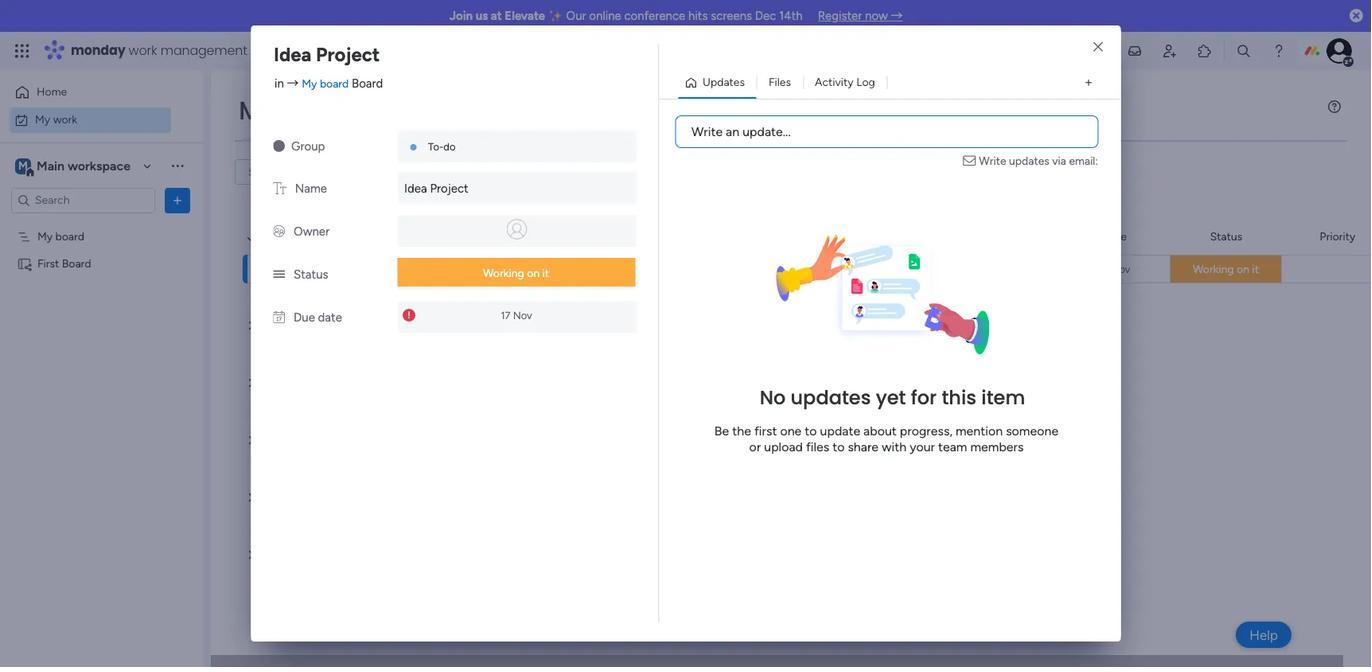 Task type: locate. For each thing, give the bounding box(es) containing it.
work down home
[[53, 113, 77, 126]]

option
[[0, 222, 203, 225]]

upload
[[764, 439, 803, 454]]

1 vertical spatial →
[[287, 76, 299, 90]]

1 horizontal spatial board
[[320, 77, 349, 90]]

nov right 19
[[1112, 263, 1131, 275]]

my work
[[35, 113, 77, 126]]

board right my board link
[[352, 76, 383, 90]]

work for monday
[[129, 41, 157, 60]]

→
[[891, 9, 903, 23], [287, 76, 299, 90]]

progress,
[[900, 423, 953, 439]]

updates up update
[[791, 384, 871, 411]]

write left an
[[692, 124, 723, 139]]

0 vertical spatial items
[[474, 165, 501, 178]]

1 vertical spatial write
[[979, 154, 1007, 168]]

0 horizontal spatial board
[[62, 257, 91, 270]]

1 vertical spatial board
[[62, 257, 91, 270]]

my for work
[[35, 113, 50, 126]]

project up in → my board board
[[316, 43, 380, 66]]

0 horizontal spatial items
[[338, 321, 366, 334]]

idea down 'hide'
[[404, 182, 427, 196]]

1 vertical spatial to
[[833, 439, 845, 454]]

1 vertical spatial /
[[317, 316, 324, 336]]

customize button
[[508, 159, 593, 185]]

nov
[[1112, 263, 1131, 275], [513, 309, 532, 321]]

0 vertical spatial project
[[316, 43, 380, 66]]

0 vertical spatial updates
[[1009, 154, 1050, 168]]

0 horizontal spatial status
[[294, 267, 328, 282]]

work for my
[[53, 113, 77, 126]]

/ for today
[[317, 316, 324, 336]]

mention
[[956, 423, 1003, 439]]

my for board
[[37, 230, 53, 243]]

1 vertical spatial board
[[55, 230, 84, 243]]

work inside "button"
[[53, 113, 77, 126]]

0 vertical spatial work
[[129, 41, 157, 60]]

someone
[[1006, 423, 1059, 439]]

working on it inside no updates yet for this item dialog
[[483, 267, 549, 280]]

due date
[[294, 310, 342, 325]]

1 horizontal spatial items
[[474, 165, 501, 178]]

board up first board
[[55, 230, 84, 243]]

register now →
[[818, 9, 903, 23]]

home
[[37, 85, 67, 99]]

/
[[334, 230, 341, 250], [317, 316, 324, 336]]

1 vertical spatial status
[[294, 267, 328, 282]]

group title
[[852, 264, 904, 276]]

1 horizontal spatial on
[[1237, 263, 1250, 276]]

idea up in
[[274, 43, 312, 66]]

share
[[848, 439, 879, 454]]

overdue /
[[268, 230, 345, 250]]

dec
[[755, 9, 776, 23]]

log
[[857, 76, 876, 89]]

0 vertical spatial nov
[[1112, 263, 1131, 275]]

1
[[284, 263, 289, 276]]

1 horizontal spatial idea
[[404, 182, 427, 196]]

→ right now
[[891, 9, 903, 23]]

join
[[449, 9, 473, 23]]

1 vertical spatial items
[[338, 321, 366, 334]]

0 horizontal spatial →
[[287, 76, 299, 90]]

project down the 'done'
[[430, 182, 469, 196]]

write for write updates via email:
[[979, 154, 1007, 168]]

board inside no updates yet for this item dialog
[[352, 76, 383, 90]]

Filter dashboard by text search field
[[235, 159, 385, 185]]

status inside no updates yet for this item dialog
[[294, 267, 328, 282]]

my inside list box
[[37, 230, 53, 243]]

item
[[982, 384, 1026, 411]]

my for work
[[239, 92, 275, 128]]

our
[[566, 9, 586, 23]]

about
[[864, 423, 897, 439]]

0 vertical spatial write
[[692, 124, 723, 139]]

nov for 19 nov
[[1112, 263, 1131, 275]]

1 vertical spatial idea
[[404, 182, 427, 196]]

→ inside no updates yet for this item dialog
[[287, 76, 299, 90]]

board up work
[[320, 77, 349, 90]]

my up first
[[37, 230, 53, 243]]

1 horizontal spatial write
[[979, 154, 1007, 168]]

hide done items
[[420, 165, 501, 178]]

write updates via email:
[[979, 154, 1099, 168]]

my inside my work "button"
[[35, 113, 50, 126]]

0 horizontal spatial idea project
[[274, 43, 380, 66]]

at
[[491, 9, 502, 23]]

management
[[161, 41, 247, 60]]

0 vertical spatial idea project
[[274, 43, 380, 66]]

board inside list box
[[62, 257, 91, 270]]

files
[[806, 439, 830, 454]]

files
[[769, 76, 791, 89]]

my down in
[[239, 92, 275, 128]]

None search field
[[235, 159, 385, 185]]

updates left via
[[1009, 154, 1050, 168]]

group inside no updates yet for this item dialog
[[291, 139, 325, 154]]

0 horizontal spatial it
[[543, 267, 549, 280]]

write
[[692, 124, 723, 139], [979, 154, 1007, 168]]

1 horizontal spatial →
[[891, 9, 903, 23]]

1 horizontal spatial board
[[352, 76, 383, 90]]

to down update
[[833, 439, 845, 454]]

main
[[37, 158, 65, 173]]

group up filter dashboard by text search field
[[291, 139, 325, 154]]

1 vertical spatial work
[[53, 113, 77, 126]]

date
[[318, 310, 342, 325]]

0 horizontal spatial on
[[527, 267, 540, 280]]

/ left 0
[[317, 316, 324, 336]]

nov inside no updates yet for this item dialog
[[513, 309, 532, 321]]

idea project
[[274, 43, 380, 66], [404, 182, 469, 196]]

activity
[[815, 76, 854, 89]]

update
[[820, 423, 861, 439]]

close image
[[1094, 41, 1103, 53]]

help button
[[1236, 622, 1292, 648]]

0 horizontal spatial working on it
[[483, 267, 549, 280]]

0 vertical spatial /
[[334, 230, 341, 250]]

it
[[1253, 263, 1259, 276], [543, 267, 549, 280]]

1 horizontal spatial updates
[[1009, 154, 1050, 168]]

be
[[715, 423, 729, 439]]

1 horizontal spatial work
[[129, 41, 157, 60]]

0 horizontal spatial to
[[805, 423, 817, 439]]

work right monday
[[129, 41, 157, 60]]

write inside button
[[692, 124, 723, 139]]

0 horizontal spatial board
[[55, 230, 84, 243]]

/ right owner on the top of the page
[[334, 230, 341, 250]]

monday
[[71, 41, 125, 60]]

write for write an update...
[[692, 124, 723, 139]]

items right the 'done'
[[474, 165, 501, 178]]

1 horizontal spatial idea project
[[404, 182, 469, 196]]

shareable board image
[[17, 256, 32, 271]]

0 vertical spatial idea
[[274, 43, 312, 66]]

do
[[444, 141, 456, 153]]

0 horizontal spatial /
[[317, 316, 324, 336]]

1 horizontal spatial status
[[1211, 230, 1243, 243]]

idea project up in → my board board
[[274, 43, 380, 66]]

conference
[[624, 9, 686, 23]]

→ right in
[[287, 76, 299, 90]]

nov right 17 on the top of page
[[513, 309, 532, 321]]

1 vertical spatial idea project
[[404, 182, 469, 196]]

m
[[18, 159, 28, 172]]

it inside dialog
[[543, 267, 549, 280]]

help image
[[1271, 43, 1287, 59]]

board right first
[[62, 257, 91, 270]]

1 vertical spatial updates
[[791, 384, 871, 411]]

1 horizontal spatial nov
[[1112, 263, 1131, 275]]

0 horizontal spatial updates
[[791, 384, 871, 411]]

today
[[268, 316, 313, 336]]

invite members image
[[1162, 43, 1178, 59]]

on
[[1237, 263, 1250, 276], [527, 267, 540, 280]]

activity log
[[815, 76, 876, 89]]

17 nov
[[501, 309, 532, 321]]

my board link
[[302, 77, 349, 90]]

group left title
[[852, 264, 881, 276]]

to up files
[[805, 423, 817, 439]]

team
[[939, 439, 968, 454]]

project
[[316, 43, 380, 66], [430, 182, 469, 196]]

board
[[320, 77, 349, 90], [55, 230, 84, 243]]

board inside list box
[[55, 230, 84, 243]]

write left via
[[979, 154, 1007, 168]]

0 vertical spatial status
[[1211, 230, 1243, 243]]

working inside no updates yet for this item dialog
[[483, 267, 524, 280]]

working on it
[[1193, 263, 1259, 276], [483, 267, 549, 280]]

my down home
[[35, 113, 50, 126]]

1 vertical spatial project
[[430, 182, 469, 196]]

no updates yet for this item
[[760, 384, 1026, 411]]

items
[[474, 165, 501, 178], [338, 321, 366, 334]]

0 vertical spatial board
[[352, 76, 383, 90]]

working
[[1193, 263, 1234, 276], [483, 267, 524, 280]]

workspace image
[[15, 157, 31, 175]]

home button
[[10, 80, 171, 105]]

my up work
[[302, 77, 317, 90]]

to
[[805, 423, 817, 439], [833, 439, 845, 454]]

items right 0
[[338, 321, 366, 334]]

workspace
[[68, 158, 131, 173]]

/ for overdue
[[334, 230, 341, 250]]

for
[[911, 384, 937, 411]]

dapulse date column image
[[273, 310, 285, 325]]

apps image
[[1197, 43, 1213, 59]]

updates button
[[678, 70, 757, 96]]

0 horizontal spatial write
[[692, 124, 723, 139]]

group up title
[[877, 230, 908, 243]]

0 horizontal spatial working
[[483, 267, 524, 280]]

0 vertical spatial board
[[320, 77, 349, 90]]

1 horizontal spatial to
[[833, 439, 845, 454]]

work
[[129, 41, 157, 60], [53, 113, 77, 126]]

group
[[291, 139, 325, 154], [877, 230, 908, 243], [852, 264, 881, 276]]

1 horizontal spatial /
[[334, 230, 341, 250]]

files button
[[757, 70, 803, 96]]

list box
[[0, 220, 203, 492]]

1 vertical spatial nov
[[513, 309, 532, 321]]

updates
[[1009, 154, 1050, 168], [791, 384, 871, 411]]

0 horizontal spatial idea
[[274, 43, 312, 66]]

0 vertical spatial to
[[805, 423, 817, 439]]

0 vertical spatial group
[[291, 139, 325, 154]]

dapulse text column image
[[273, 182, 286, 196]]

Search in workspace field
[[33, 191, 133, 209]]

write an update...
[[692, 124, 791, 139]]

0 horizontal spatial work
[[53, 113, 77, 126]]

idea project down 'hide'
[[404, 182, 469, 196]]

my board
[[37, 230, 84, 243]]

0 horizontal spatial nov
[[513, 309, 532, 321]]

no
[[760, 384, 786, 411]]



Task type: vqa. For each thing, say whether or not it's contained in the screenshot.
Invite your teammates and start collaborating
no



Task type: describe. For each thing, give the bounding box(es) containing it.
0 vertical spatial →
[[891, 9, 903, 23]]

first
[[37, 257, 59, 270]]

priority
[[1320, 230, 1356, 243]]

write an update... button
[[675, 115, 1099, 148]]

my inside in → my board board
[[302, 77, 317, 90]]

✨
[[548, 9, 564, 23]]

this
[[942, 384, 977, 411]]

members
[[971, 439, 1024, 454]]

list box containing my board
[[0, 220, 203, 492]]

v2 status image
[[273, 267, 285, 282]]

board inside in → my board board
[[320, 77, 349, 90]]

1 horizontal spatial working on it
[[1193, 263, 1259, 276]]

nov for 17 nov
[[513, 309, 532, 321]]

elevate
[[505, 9, 545, 23]]

register
[[818, 9, 862, 23]]

us
[[476, 9, 488, 23]]

see plans button
[[257, 39, 334, 63]]

one
[[780, 423, 802, 439]]

add view image
[[1086, 77, 1092, 89]]

screens
[[711, 9, 752, 23]]

my work button
[[10, 107, 171, 133]]

1 horizontal spatial project
[[430, 182, 469, 196]]

via
[[1053, 154, 1067, 168]]

workspace selection element
[[15, 156, 133, 177]]

in
[[275, 76, 284, 90]]

update...
[[743, 124, 791, 139]]

be the first one to update about progress, mention someone or upload files to share with your team members
[[715, 423, 1059, 454]]

hits
[[689, 9, 708, 23]]

item
[[259, 263, 281, 276]]

1 horizontal spatial it
[[1253, 263, 1259, 276]]

now
[[865, 9, 888, 23]]

activity log button
[[803, 70, 887, 96]]

v2 multiple person column image
[[273, 224, 285, 239]]

due
[[294, 310, 315, 325]]

done
[[446, 165, 471, 178]]

date
[[1103, 230, 1127, 243]]

envelope o image
[[963, 153, 979, 170]]

0 horizontal spatial project
[[316, 43, 380, 66]]

in → my board board
[[275, 76, 383, 90]]

inbox image
[[1127, 43, 1143, 59]]

title
[[884, 264, 904, 276]]

your
[[910, 439, 935, 454]]

select product image
[[14, 43, 30, 59]]

today / 0 items
[[268, 316, 366, 336]]

to-
[[428, 141, 444, 153]]

search everything image
[[1236, 43, 1252, 59]]

first
[[755, 423, 777, 439]]

19 nov
[[1099, 263, 1131, 275]]

overdue
[[268, 230, 330, 250]]

first board
[[37, 257, 91, 270]]

item 1
[[259, 263, 289, 276]]

monday work management
[[71, 41, 247, 60]]

17
[[501, 309, 511, 321]]

owner
[[294, 224, 330, 239]]

1 horizontal spatial working
[[1193, 263, 1234, 276]]

updates for write
[[1009, 154, 1050, 168]]

or
[[750, 439, 761, 454]]

items inside today / 0 items
[[338, 321, 366, 334]]

on inside no updates yet for this item dialog
[[527, 267, 540, 280]]

online
[[589, 9, 622, 23]]

v2 overdue deadline image
[[403, 308, 416, 323]]

help
[[1250, 627, 1278, 643]]

work
[[282, 92, 346, 128]]

19
[[1099, 263, 1109, 275]]

jacob simon image
[[1327, 38, 1353, 64]]

customize
[[533, 165, 587, 178]]

updates
[[703, 76, 745, 89]]

plans
[[300, 44, 327, 57]]

2 vertical spatial group
[[852, 264, 881, 276]]

notifications image
[[1092, 43, 1108, 59]]

yet
[[876, 384, 906, 411]]

updates for no
[[791, 384, 871, 411]]

see
[[278, 44, 297, 57]]

v2 sun image
[[273, 139, 285, 154]]

the
[[733, 423, 751, 439]]

hide
[[420, 165, 443, 178]]

to-do
[[428, 141, 456, 153]]

no updates yet for this item dialog
[[0, 0, 1372, 667]]

name
[[295, 182, 327, 196]]

see plans
[[278, 44, 327, 57]]

my work
[[239, 92, 346, 128]]

email:
[[1069, 154, 1099, 168]]

an
[[726, 124, 740, 139]]

register now → link
[[818, 9, 903, 23]]

1 vertical spatial group
[[877, 230, 908, 243]]

main workspace
[[37, 158, 131, 173]]

join us at elevate ✨ our online conference hits screens dec 14th
[[449, 9, 803, 23]]



